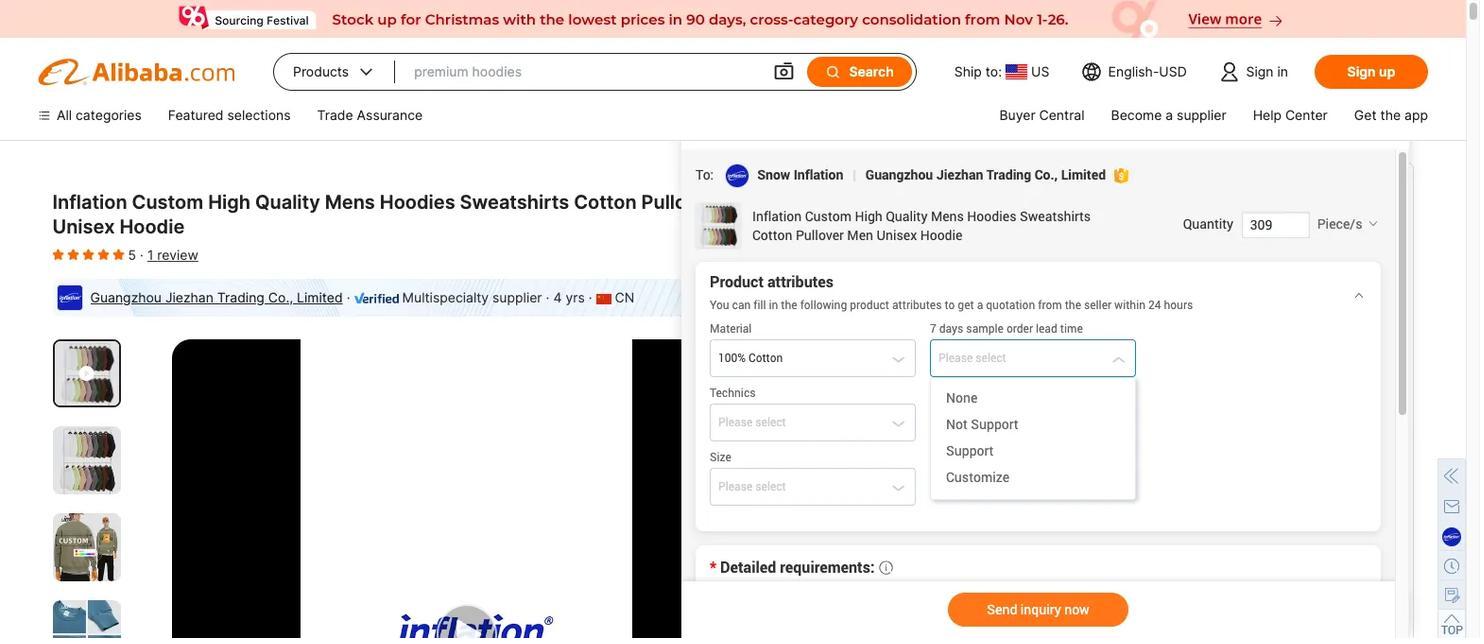 Task type: locate. For each thing, give the bounding box(es) containing it.
custom
[[132, 191, 203, 214]]

puff
[[897, 519, 922, 535]]

multispecialty supplier
[[402, 289, 542, 305]]

0 horizontal spatial supplier
[[493, 289, 542, 305]]

0 vertical spatial supplier
[[1177, 107, 1227, 123]]

puff printing
[[897, 519, 974, 535]]

30
[[884, 182, 903, 201]]

sign
[[1247, 63, 1274, 79], [1348, 63, 1376, 79]]

categories
[[76, 107, 142, 123]]

5 right ;
[[1052, 373, 1061, 391]]

xl right 2
[[1088, 597, 1104, 613]]

quality
[[255, 191, 320, 214]]

1 vertical spatial methods
[[937, 485, 994, 501]]

0 horizontal spatial pieces
[[947, 251, 994, 269]]

supplier right a
[[1177, 107, 1227, 123]]

1 horizontal spatial pieces
[[1094, 182, 1141, 201]]

select now
[[1310, 373, 1390, 391]]

trading
[[217, 289, 265, 305]]

in
[[1278, 63, 1289, 79]]

1 horizontal spatial sign
[[1348, 63, 1376, 79]]

supplier left 4
[[493, 289, 542, 305]]

puff printing link
[[884, 510, 987, 546]]

l link
[[972, 587, 1006, 623]]

premium hoodies text field
[[414, 55, 754, 89]]

total options: 17 color ; 5 printing methods
[[884, 373, 1189, 391]]

products 
[[293, 62, 376, 81]]

l
[[985, 597, 993, 613]]

embossed link
[[995, 510, 1087, 546]]

review
[[157, 247, 198, 263]]

supplier
[[1177, 107, 1227, 123], [493, 289, 542, 305]]

0 horizontal spatial 5
[[128, 247, 136, 263]]

buyer central
[[1000, 107, 1085, 123]]

1 sign from the left
[[1247, 63, 1274, 79]]

mens
[[325, 191, 375, 214]]

color down total
[[884, 408, 918, 424]]

guangzhou
[[90, 289, 162, 305]]

help center
[[1253, 107, 1328, 123]]

color right 17
[[1004, 373, 1043, 391]]

5 left 1
[[128, 247, 136, 263]]

xl right 'l'
[[1027, 597, 1043, 613]]

1 horizontal spatial 5
[[1052, 373, 1061, 391]]

printing
[[1065, 373, 1121, 391], [884, 485, 934, 501], [926, 519, 974, 535], [1196, 519, 1244, 535]]

pieces
[[1094, 182, 1141, 201], [947, 251, 994, 269]]

get
[[1355, 107, 1377, 123]]

printing up puff
[[884, 485, 934, 501]]

become
[[1111, 107, 1162, 123]]

a
[[1166, 107, 1173, 123]]

xl
[[1027, 597, 1043, 613], [1088, 597, 1104, 613]]

pieces right 1000
[[947, 251, 994, 269]]

sign left up
[[1348, 63, 1376, 79]]

0 horizontal spatial color
[[884, 408, 918, 424]]

4
[[554, 289, 562, 305]]

1 xl from the left
[[1027, 597, 1043, 613]]

1 horizontal spatial methods
[[1125, 373, 1189, 391]]

trade
[[317, 107, 353, 123]]

17
[[985, 373, 1000, 391]]

options:
[[923, 373, 980, 391]]

1
[[147, 247, 154, 263]]

english-
[[1109, 63, 1159, 79]]


[[825, 63, 842, 80]]

up
[[1380, 63, 1396, 79]]

color
[[1004, 373, 1043, 391], [884, 408, 918, 424]]

1 vertical spatial supplier
[[493, 289, 542, 305]]

printing methods
[[884, 485, 994, 501]]

become a supplier
[[1111, 107, 1227, 123]]

0 horizontal spatial xl
[[1027, 597, 1043, 613]]

men
[[720, 191, 760, 214]]

variations
[[884, 346, 967, 366]]

0 vertical spatial color
[[1004, 373, 1043, 391]]

1 vertical spatial color
[[884, 408, 918, 424]]

1 horizontal spatial xl
[[1088, 597, 1104, 613]]

0 horizontal spatial sign
[[1247, 63, 1274, 79]]

2 xl from the left
[[1088, 597, 1104, 613]]

favorites filling image
[[68, 247, 79, 262], [68, 247, 79, 262], [98, 247, 109, 262], [98, 247, 109, 262], [113, 247, 124, 262], [113, 247, 124, 262]]

0 vertical spatial 5
[[128, 247, 136, 263]]

favorites filling image
[[52, 247, 64, 262], [52, 247, 64, 262], [83, 247, 94, 262], [83, 247, 94, 262]]

favorite image
[[710, 363, 738, 391]]

featured
[[168, 107, 224, 123]]

sign left in
[[1247, 63, 1274, 79]]

1 vertical spatial pieces
[[947, 251, 994, 269]]

high
[[208, 191, 251, 214]]

sweatshirts
[[460, 191, 569, 214]]

methods
[[1125, 373, 1189, 391], [937, 485, 994, 501]]

app
[[1405, 107, 1429, 123]]

;
[[1043, 373, 1048, 391]]

pieces up $11.36
[[1094, 182, 1141, 201]]

5
[[128, 247, 136, 263], [1052, 373, 1061, 391]]

trade assurance
[[317, 107, 423, 123]]

0 vertical spatial methods
[[1125, 373, 1189, 391]]

2 sign from the left
[[1348, 63, 1376, 79]]



Task type: vqa. For each thing, say whether or not it's contained in the screenshot.
1st Shoes from the right
no



Task type: describe. For each thing, give the bounding box(es) containing it.
sign up
[[1348, 63, 1396, 79]]

limited
[[297, 289, 343, 305]]

m
[[939, 597, 951, 613]]

the
[[1381, 107, 1401, 123]]

0 vertical spatial pieces
[[1094, 182, 1141, 201]]

usd
[[1159, 63, 1187, 79]]

hoodie
[[119, 216, 185, 238]]

xl link
[[1013, 587, 1056, 623]]

printing right ;
[[1065, 373, 1121, 391]]

hoodies
[[380, 191, 455, 214]]

m link
[[926, 587, 964, 623]]

products
[[293, 63, 349, 79]]

ship to:
[[955, 63, 1002, 79]]

all categories
[[57, 107, 142, 123]]

sign for sign in
[[1247, 63, 1274, 79]]

0 horizontal spatial methods
[[937, 485, 994, 501]]

embossed
[[1008, 519, 1073, 535]]

english-usd
[[1109, 63, 1187, 79]]


[[357, 62, 376, 81]]

pieces inside the >= 1000 pieces $10.23
[[947, 251, 994, 269]]

pullover
[[642, 191, 716, 214]]

transfer
[[1143, 519, 1192, 535]]

inflation custom high quality mens hoodies sweatshirts cotton pullover men unisex hoodie
[[52, 191, 760, 238]]

select now link
[[1310, 373, 1390, 391]]

us
[[1032, 63, 1050, 79]]

1 review
[[147, 247, 198, 263]]

heat-transfer printing link
[[1094, 510, 1257, 546]]

heat-transfer printing
[[1108, 519, 1244, 535]]

selections
[[227, 107, 291, 123]]

select
[[1310, 373, 1356, 391]]

>= 1000 pieces $10.23
[[884, 251, 994, 304]]

printing right transfer
[[1196, 519, 1244, 535]]

jiezhan
[[165, 289, 214, 305]]

sign in
[[1247, 63, 1289, 79]]

total
[[884, 373, 919, 391]]

central
[[1040, 107, 1085, 123]]

yrs
[[566, 289, 585, 305]]

inflation
[[52, 191, 127, 214]]

1 horizontal spatial color
[[1004, 373, 1043, 391]]

guangzhou jiezhan trading co., limited link
[[90, 289, 343, 305]]

1000
[[908, 251, 943, 269]]

cotton
[[574, 191, 637, 214]]

$10.23
[[884, 272, 973, 304]]

featured selections
[[168, 107, 291, 123]]

play fill image
[[79, 364, 94, 383]]

1 horizontal spatial supplier
[[1177, 107, 1227, 123]]

2 xl
[[1077, 597, 1104, 613]]

$11.93
[[884, 204, 968, 236]]

company logo image
[[56, 285, 83, 311]]


[[773, 61, 796, 83]]

buyer
[[1000, 107, 1036, 123]]

1 vertical spatial 5
[[1052, 373, 1061, 391]]

get the app
[[1355, 107, 1429, 123]]

to:
[[986, 63, 1002, 79]]

search
[[849, 63, 894, 79]]

multispecialty
[[402, 289, 489, 305]]

size
[[884, 563, 911, 579]]

-
[[907, 182, 914, 201]]

$11.36
[[1018, 204, 1102, 236]]

200
[[1018, 182, 1046, 201]]

ship
[[955, 63, 982, 79]]

all
[[57, 107, 72, 123]]

sign for sign up
[[1348, 63, 1376, 79]]

 search
[[825, 63, 894, 80]]

4 yrs
[[554, 289, 585, 305]]

2
[[1077, 597, 1085, 613]]

printing down printing methods
[[926, 519, 974, 535]]

cn
[[615, 289, 635, 305]]

now
[[1359, 373, 1390, 391]]

2 xl link
[[1063, 587, 1117, 623]]

assurance
[[357, 107, 423, 123]]

co.,
[[268, 289, 293, 305]]

$10.79
[[1164, 204, 1251, 236]]

unisex
[[52, 216, 115, 238]]

guangzhou jiezhan trading co., limited
[[90, 289, 343, 305]]

>=
[[884, 251, 903, 269]]

help
[[1253, 107, 1282, 123]]

center
[[1286, 107, 1328, 123]]



